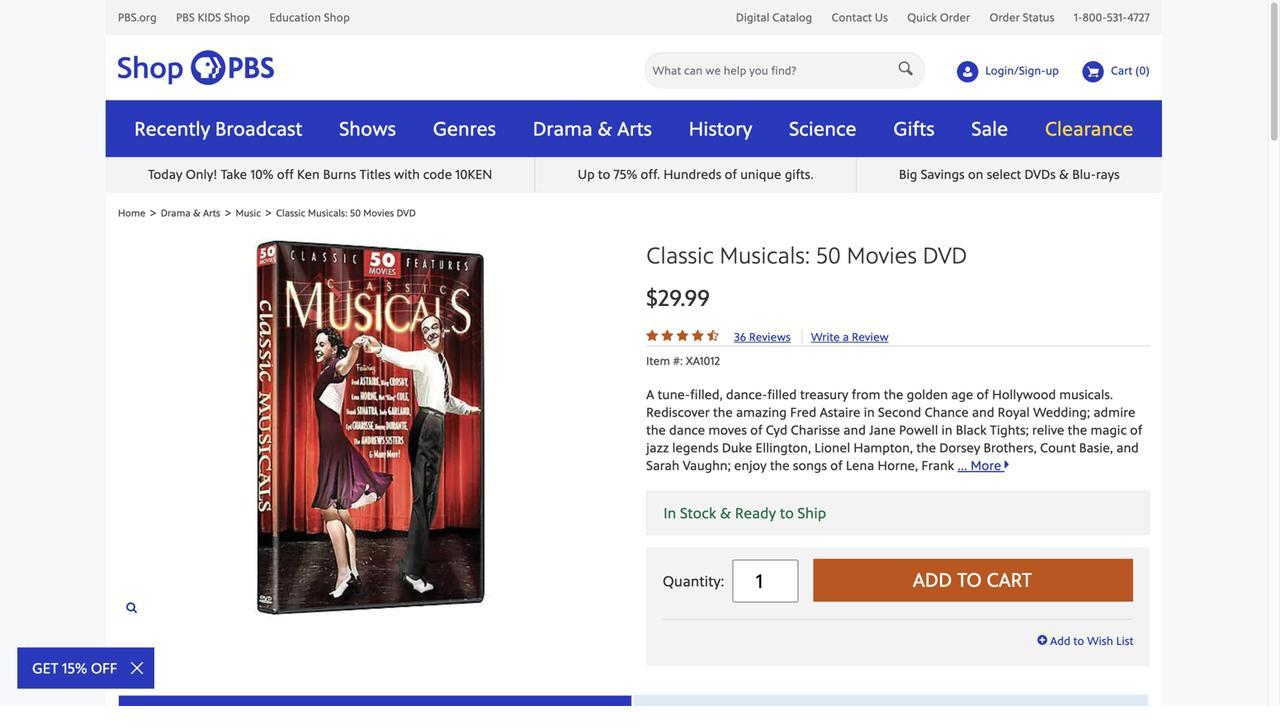 Task type: describe. For each thing, give the bounding box(es) containing it.
1 horizontal spatial drama
[[533, 116, 593, 141]]

digital catalog
[[737, 10, 813, 24]]

duke
[[722, 440, 753, 456]]

Quantity number field
[[733, 560, 799, 603]]

songs
[[793, 458, 828, 474]]

chance
[[925, 404, 969, 421]]

genres
[[433, 116, 496, 141]]

big savings on select dvds & blu-rays link
[[900, 166, 1121, 182]]

kids
[[198, 10, 221, 24]]

1 vertical spatial and
[[844, 422, 866, 438]]

to
[[958, 568, 982, 593]]

of left 'unique'
[[725, 166, 737, 182]]

classic musicals: 50 movies dvd image
[[180, 238, 560, 618]]

dvds
[[1025, 166, 1056, 182]]

cart ( 0 )
[[1112, 63, 1150, 78]]

1 horizontal spatial arts
[[618, 116, 652, 141]]

sarah
[[647, 458, 680, 474]]

stock
[[680, 504, 717, 523]]

order status link
[[990, 10, 1055, 24]]

amazing
[[737, 404, 787, 421]]

pbs
[[176, 10, 195, 24]]

cart
[[987, 568, 1033, 593]]

0 vertical spatial 50
[[350, 207, 361, 219]]

0 horizontal spatial musicals:
[[308, 207, 348, 219]]

recently broadcast
[[134, 116, 303, 141]]

the down "powell"
[[917, 440, 937, 456]]

to for up
[[598, 166, 611, 182]]

cart image
[[1083, 61, 1105, 83]]

clearance link
[[1037, 100, 1142, 157]]

code
[[423, 166, 452, 182]]

shop pbs logo image
[[118, 50, 274, 85]]

catalog
[[773, 10, 813, 24]]

item #: xa1012
[[647, 354, 721, 368]]

to for add
[[1074, 634, 1085, 649]]

off.
[[641, 166, 661, 182]]

science link
[[781, 100, 865, 157]]

charisse
[[791, 422, 841, 438]]

75%
[[614, 166, 638, 182]]

of right the magic
[[1131, 422, 1143, 438]]

1 horizontal spatial classic
[[647, 241, 714, 269]]

titles
[[360, 166, 391, 182]]

36
[[735, 330, 747, 344]]

music
[[236, 207, 261, 219]]

status
[[1023, 10, 1055, 24]]

... more link
[[958, 457, 1010, 475]]

hundreds
[[664, 166, 722, 182]]

rays
[[1097, 166, 1121, 182]]

digital
[[737, 10, 770, 24]]

us
[[875, 10, 889, 24]]

lionel
[[815, 440, 851, 456]]

cart
[[1112, 63, 1133, 78]]

reviews
[[750, 330, 791, 344]]

1-
[[1075, 10, 1083, 24]]

2 tab from the left
[[634, 696, 1150, 707]]

0 vertical spatial form
[[645, 52, 926, 89]]

pbs.org link
[[118, 10, 157, 24]]

the up second
[[884, 387, 904, 403]]

up to 75% off. hundreds of unique gifts. link
[[578, 166, 814, 182]]

...
[[958, 458, 968, 474]]

tune-
[[658, 387, 691, 403]]

today
[[148, 166, 183, 182]]

ken
[[297, 166, 320, 182]]

write
[[811, 330, 840, 344]]

2 vertical spatial and
[[1117, 440, 1140, 456]]

home
[[118, 207, 146, 219]]

dance
[[670, 422, 706, 438]]

gifts link
[[886, 100, 944, 157]]

drama & arts inside drama & arts link
[[533, 116, 652, 141]]

blu-
[[1073, 166, 1097, 182]]

ellington,
[[756, 440, 812, 456]]

quick
[[908, 10, 938, 24]]

1 tab from the left
[[118, 696, 634, 707]]

0 horizontal spatial classic
[[276, 207, 306, 219]]

sale link
[[964, 100, 1017, 157]]

digital catalog link
[[737, 10, 813, 24]]

enlarge product image image
[[126, 602, 137, 614]]

Search field text field
[[645, 52, 926, 89]]

savings
[[921, 166, 965, 182]]

(
[[1136, 63, 1140, 78]]

1 vertical spatial movies
[[847, 241, 918, 269]]

the down wedding;
[[1068, 422, 1088, 438]]

education shop link
[[270, 10, 350, 24]]

royal
[[998, 404, 1030, 421]]

0
[[1140, 63, 1147, 78]]

fred
[[791, 404, 817, 421]]

in
[[664, 504, 677, 523]]

1 vertical spatial in
[[942, 422, 953, 438]]

list
[[1117, 634, 1134, 649]]

golden
[[907, 387, 949, 403]]

wish
[[1088, 634, 1114, 649]]

in stock & ready to ship
[[664, 504, 827, 523]]

1 shop from the left
[[224, 10, 250, 24]]

xa1012
[[686, 354, 721, 368]]

0 vertical spatial and
[[973, 404, 995, 421]]

up to 75% off. hundreds of unique gifts.
[[578, 166, 814, 182]]

treasury
[[801, 387, 849, 403]]

a tune-filled, dance-filled treasury from the golden age of hollywood musicals. rediscover the amazing fred astaire in second chance and royal wedding; admire the dance moves of cyd charisse and jane powell in black tights; relive the magic of jazz legends duke ellington, lionel hampton, the dorsey brothers, count basie, and sarah vaughn; enjoy the songs of lena horne, frank
[[647, 387, 1143, 474]]

unique
[[741, 166, 782, 182]]

the down ellington,
[[771, 458, 790, 474]]

of right age
[[977, 387, 990, 403]]

ready
[[736, 504, 777, 523]]

science
[[790, 116, 857, 141]]

order status
[[990, 10, 1055, 24]]

today only! take 10% off ken burns titles with code 10ken
[[148, 166, 493, 182]]

1 star image from the left
[[647, 330, 659, 343]]

dance-
[[727, 387, 768, 403]]

lena
[[846, 458, 875, 474]]



Task type: locate. For each thing, give the bounding box(es) containing it.
0 horizontal spatial drama
[[161, 207, 191, 219]]

education shop
[[270, 10, 350, 24]]

order
[[941, 10, 971, 24], [990, 10, 1021, 24]]

the up jazz
[[647, 422, 666, 438]]

dorsey
[[940, 440, 981, 456]]

1 horizontal spatial star image
[[692, 330, 704, 343]]

0 horizontal spatial star image
[[677, 330, 689, 343]]

0 horizontal spatial star image
[[647, 330, 659, 343]]

0 vertical spatial classic musicals: 50 movies dvd
[[276, 207, 416, 219]]

1 horizontal spatial drama & arts
[[533, 116, 652, 141]]

2 star image from the left
[[692, 330, 704, 343]]

0 vertical spatial drama
[[533, 116, 593, 141]]

1 horizontal spatial order
[[990, 10, 1021, 24]]

4727
[[1128, 10, 1150, 24]]

user image
[[958, 61, 979, 83]]

classic down off
[[276, 207, 306, 219]]

0 vertical spatial dvd
[[397, 207, 416, 219]]

on
[[969, 166, 984, 182]]

1 horizontal spatial movies
[[847, 241, 918, 269]]

1 vertical spatial drama & arts
[[161, 207, 220, 219]]

... more
[[958, 458, 1002, 474]]

order left status
[[990, 10, 1021, 24]]

dvd down savings
[[923, 241, 968, 269]]

select
[[987, 166, 1022, 182]]

)
[[1147, 63, 1150, 78]]

classic musicals: 50 movies dvd
[[276, 207, 416, 219], [647, 241, 968, 269]]

off
[[277, 166, 294, 182]]

write a review link
[[802, 330, 889, 344]]

1 star image from the left
[[677, 330, 689, 343]]

1 vertical spatial to
[[780, 504, 794, 523]]

legends
[[673, 440, 719, 456]]

1 horizontal spatial to
[[780, 504, 794, 523]]

0 vertical spatial in
[[864, 404, 875, 421]]

0 horizontal spatial in
[[864, 404, 875, 421]]

1 vertical spatial classic
[[647, 241, 714, 269]]

to right the add
[[1074, 634, 1085, 649]]

and down the magic
[[1117, 440, 1140, 456]]

$29.99
[[647, 284, 711, 312]]

review
[[852, 330, 889, 344]]

shop right education
[[324, 10, 350, 24]]

movies down the titles
[[364, 207, 394, 219]]

item
[[647, 354, 671, 368]]

0 vertical spatial drama & arts link
[[525, 100, 661, 157]]

add
[[1051, 634, 1071, 649]]

2 star image from the left
[[662, 330, 674, 343]]

in down chance
[[942, 422, 953, 438]]

search icon image
[[899, 62, 913, 76]]

hampton,
[[854, 440, 914, 456]]

star image
[[677, 330, 689, 343], [692, 330, 704, 343]]

tights;
[[991, 422, 1030, 438]]

shows link
[[331, 100, 405, 157]]

burns
[[323, 166, 356, 182]]

1 horizontal spatial and
[[973, 404, 995, 421]]

sale
[[972, 116, 1009, 141]]

0 horizontal spatial classic musicals: 50 movies dvd
[[276, 207, 416, 219]]

0 horizontal spatial drama & arts link
[[161, 207, 220, 219]]

quick order
[[908, 10, 971, 24]]

drama & arts link down only!
[[161, 207, 220, 219]]

recently broadcast link
[[126, 100, 311, 157]]

gifts.
[[785, 166, 814, 182]]

2 order from the left
[[990, 10, 1021, 24]]

drama & arts link
[[525, 100, 661, 157], [161, 207, 220, 219]]

0 horizontal spatial to
[[598, 166, 611, 182]]

to inside form
[[780, 504, 794, 523]]

to
[[598, 166, 611, 182], [780, 504, 794, 523], [1074, 634, 1085, 649]]

tab
[[118, 696, 634, 707], [634, 696, 1150, 707]]

1 horizontal spatial musicals:
[[720, 241, 811, 269]]

frank
[[922, 458, 955, 474]]

pbs kids shop
[[176, 10, 250, 24]]

36 reviews link
[[735, 330, 800, 344]]

0 horizontal spatial arts
[[203, 207, 220, 219]]

cyd
[[766, 422, 788, 438]]

the up moves
[[714, 404, 733, 421]]

1 vertical spatial drama
[[161, 207, 191, 219]]

broadcast
[[215, 116, 303, 141]]

1 horizontal spatial shop
[[324, 10, 350, 24]]

0 horizontal spatial 50
[[350, 207, 361, 219]]

and
[[973, 404, 995, 421], [844, 422, 866, 438], [1117, 440, 1140, 456]]

drama
[[533, 116, 593, 141], [161, 207, 191, 219]]

pbs kids shop link
[[176, 10, 250, 24]]

star image
[[647, 330, 659, 343], [662, 330, 674, 343]]

arts left music link
[[203, 207, 220, 219]]

form containing add
[[647, 492, 1150, 620]]

2 shop from the left
[[324, 10, 350, 24]]

contact
[[832, 10, 873, 24]]

enjoy
[[735, 458, 767, 474]]

1 horizontal spatial 50
[[817, 241, 841, 269]]

shop right kids
[[224, 10, 250, 24]]

rediscover
[[647, 404, 710, 421]]

wedding;
[[1034, 404, 1091, 421]]

0 vertical spatial drama & arts
[[533, 116, 652, 141]]

a
[[843, 330, 850, 344]]

1 horizontal spatial dvd
[[923, 241, 968, 269]]

a
[[647, 387, 655, 403]]

contact us
[[832, 10, 889, 24]]

& inside form
[[721, 504, 732, 523]]

drama & arts down only!
[[161, 207, 220, 219]]

and down the astaire
[[844, 422, 866, 438]]

1 vertical spatial dvd
[[923, 241, 968, 269]]

contact us link
[[832, 9, 889, 26]]

1 vertical spatial drama & arts link
[[161, 207, 220, 219]]

star half empty image
[[707, 330, 719, 343]]

filled
[[768, 387, 797, 403]]

second
[[879, 404, 922, 421]]

and up black
[[973, 404, 995, 421]]

musicals: down today only! take 10% off ken burns titles with code 10ken
[[308, 207, 348, 219]]

drama & arts link up up
[[525, 100, 661, 157]]

of down amazing
[[751, 422, 763, 438]]

1 vertical spatial musicals:
[[720, 241, 811, 269]]

drama down today on the left of page
[[161, 207, 191, 219]]

order right quick
[[941, 10, 971, 24]]

star image up 'item #: xa1012'
[[677, 330, 689, 343]]

add to wish list
[[1051, 634, 1134, 649]]

quick order link
[[908, 10, 971, 24]]

star image left star half empty 'image'
[[692, 330, 704, 343]]

arts up 75%
[[618, 116, 652, 141]]

vaughn;
[[683, 458, 731, 474]]

2 horizontal spatial to
[[1074, 634, 1085, 649]]

of down 'lionel'
[[831, 458, 843, 474]]

1 horizontal spatial drama & arts link
[[525, 100, 661, 157]]

1 horizontal spatial in
[[942, 422, 953, 438]]

0 horizontal spatial and
[[844, 422, 866, 438]]

add to cart
[[914, 568, 1033, 593]]

dvd down with
[[397, 207, 416, 219]]

login/sign-up button
[[958, 61, 1060, 83]]

brothers,
[[984, 440, 1038, 456]]

classic musicals: 50 movies dvd down gifts.
[[647, 241, 968, 269]]

&
[[598, 116, 613, 141], [1060, 166, 1070, 182], [193, 207, 201, 219], [721, 504, 732, 523]]

classic musicals: 50 movies dvd down burns
[[276, 207, 416, 219]]

genres link
[[425, 100, 505, 157]]

musicals.
[[1060, 387, 1114, 403]]

up
[[578, 166, 595, 182]]

shop
[[224, 10, 250, 24], [324, 10, 350, 24]]

drama & arts up up
[[533, 116, 652, 141]]

clearance
[[1046, 116, 1134, 141]]

0 vertical spatial classic
[[276, 207, 306, 219]]

0 vertical spatial arts
[[618, 116, 652, 141]]

10%
[[251, 166, 274, 182]]

to right up
[[598, 166, 611, 182]]

pbs.org
[[118, 10, 157, 24]]

drama up up
[[533, 116, 593, 141]]

add
[[914, 568, 953, 593]]

count
[[1041, 440, 1077, 456]]

gifts
[[894, 116, 935, 141]]

big
[[900, 166, 918, 182]]

plus circle image
[[1038, 635, 1048, 646]]

1 vertical spatial classic musicals: 50 movies dvd
[[647, 241, 968, 269]]

0 vertical spatial to
[[598, 166, 611, 182]]

1 horizontal spatial star image
[[662, 330, 674, 343]]

#:
[[673, 354, 683, 368]]

add to wish list link
[[1038, 633, 1134, 650]]

classic musicals: 50 movies dvd link
[[276, 207, 416, 219]]

1 vertical spatial 50
[[817, 241, 841, 269]]

1 order from the left
[[941, 10, 971, 24]]

login/sign-up
[[986, 63, 1060, 78]]

0 horizontal spatial order
[[941, 10, 971, 24]]

movies up review on the top right of page
[[847, 241, 918, 269]]

2 horizontal spatial and
[[1117, 440, 1140, 456]]

ship
[[798, 504, 827, 523]]

0 horizontal spatial drama & arts
[[161, 207, 220, 219]]

1 horizontal spatial classic musicals: 50 movies dvd
[[647, 241, 968, 269]]

tab list
[[118, 696, 1150, 707]]

musicals: down 'unique'
[[720, 241, 811, 269]]

in down from
[[864, 404, 875, 421]]

only!
[[186, 166, 218, 182]]

quantity:
[[663, 573, 725, 591]]

jane
[[870, 422, 896, 438]]

classic up $29.99
[[647, 241, 714, 269]]

caret right image
[[1005, 458, 1010, 471]]

to left ship
[[780, 504, 794, 523]]

astaire
[[820, 404, 861, 421]]

10ken
[[456, 166, 493, 182]]

0 vertical spatial musicals:
[[308, 207, 348, 219]]

recently
[[134, 116, 210, 141]]

2 vertical spatial to
[[1074, 634, 1085, 649]]

0 vertical spatial movies
[[364, 207, 394, 219]]

1 vertical spatial arts
[[203, 207, 220, 219]]

50 up write
[[817, 241, 841, 269]]

1 vertical spatial form
[[647, 492, 1150, 620]]

write a review
[[811, 330, 889, 344]]

0 horizontal spatial dvd
[[397, 207, 416, 219]]

50 down burns
[[350, 207, 361, 219]]

today only! take 10% off ken burns titles with code 10ken link
[[148, 166, 493, 182]]

0 horizontal spatial movies
[[364, 207, 394, 219]]

0 horizontal spatial shop
[[224, 10, 250, 24]]

form
[[645, 52, 926, 89], [647, 492, 1150, 620]]



Task type: vqa. For each thing, say whether or not it's contained in the screenshot.
the topmost Musicals:
yes



